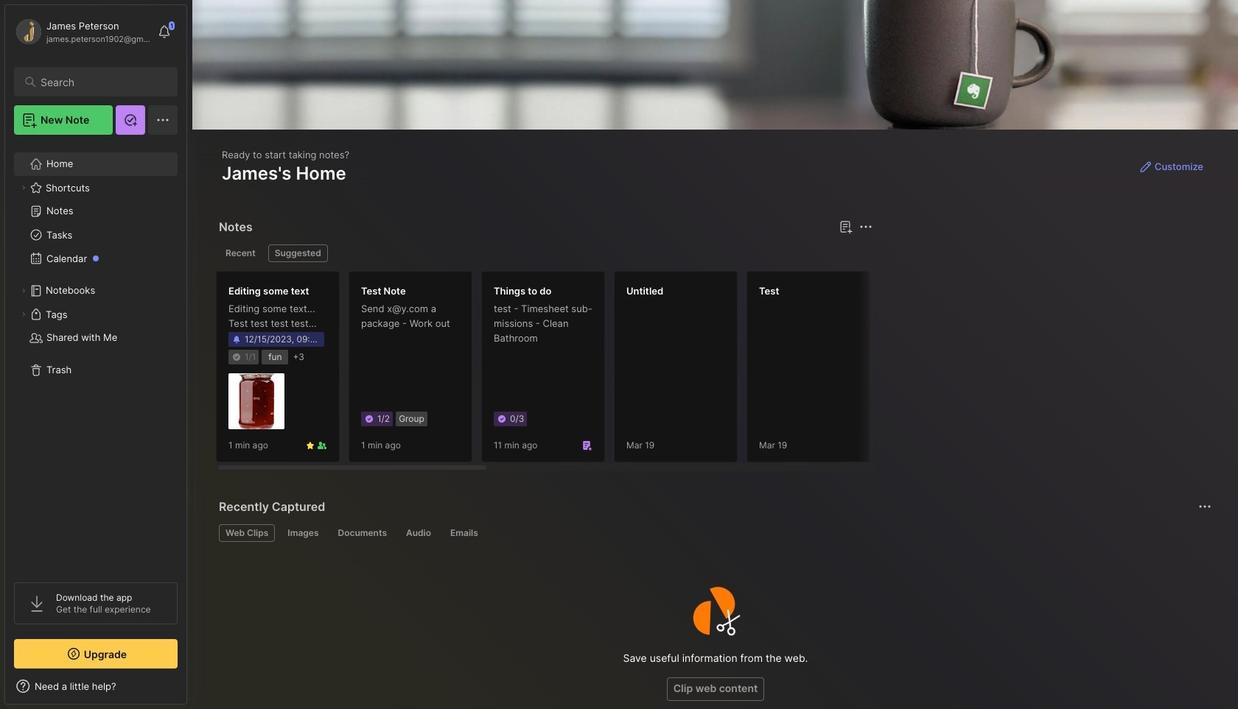Task type: describe. For each thing, give the bounding box(es) containing it.
main element
[[0, 0, 192, 710]]

1 tab list from the top
[[219, 245, 871, 262]]

expand tags image
[[19, 310, 28, 319]]

more actions image
[[1196, 498, 1214, 516]]

thumbnail image
[[229, 374, 285, 430]]

Search text field
[[41, 75, 164, 89]]

WHAT'S NEW field
[[5, 675, 187, 699]]

More actions field
[[1195, 497, 1216, 518]]



Task type: vqa. For each thing, say whether or not it's contained in the screenshot.
tree at the left in Main element
yes



Task type: locate. For each thing, give the bounding box(es) containing it.
tab
[[219, 245, 262, 262], [268, 245, 328, 262], [219, 525, 275, 543], [281, 525, 325, 543], [331, 525, 394, 543], [400, 525, 438, 543], [444, 525, 485, 543]]

1 vertical spatial tab list
[[219, 525, 1210, 543]]

tree
[[5, 144, 187, 570]]

tree inside main "element"
[[5, 144, 187, 570]]

click to collapse image
[[186, 683, 197, 700]]

Account field
[[14, 17, 150, 46]]

expand notebooks image
[[19, 287, 28, 296]]

tab list
[[219, 245, 871, 262], [219, 525, 1210, 543]]

None search field
[[41, 73, 164, 91]]

2 tab list from the top
[[219, 525, 1210, 543]]

none search field inside main "element"
[[41, 73, 164, 91]]

row group
[[216, 271, 1238, 472]]

0 vertical spatial tab list
[[219, 245, 871, 262]]



